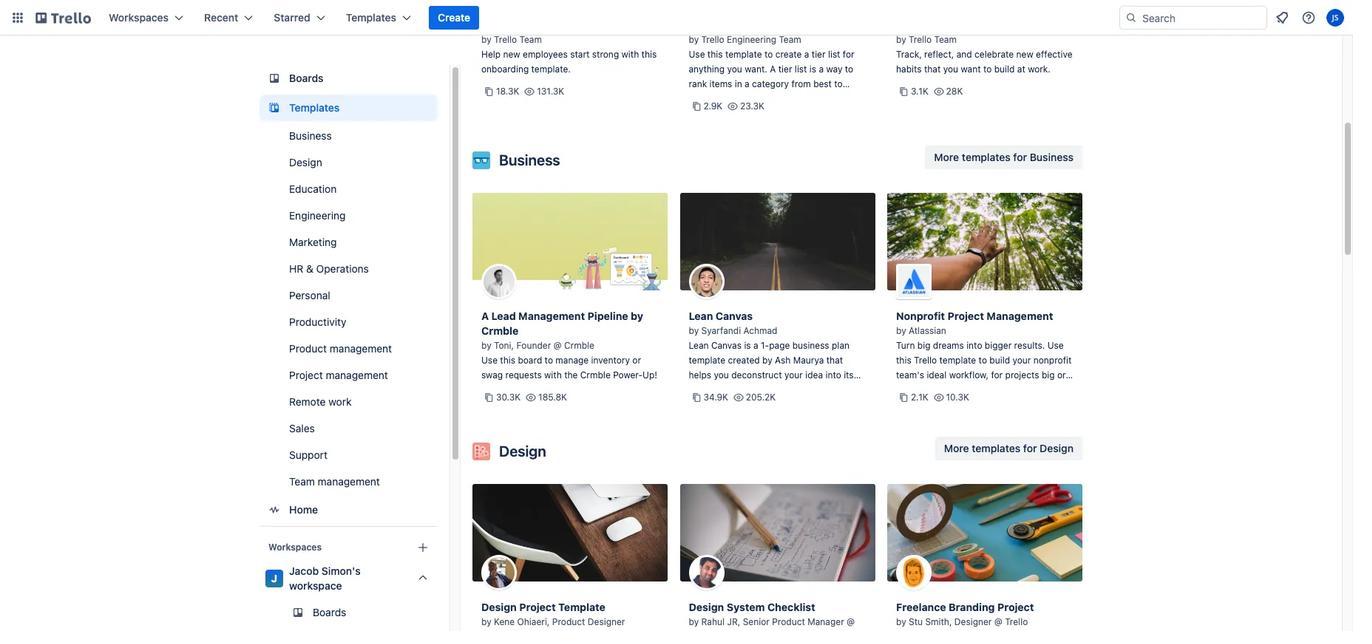 Task type: vqa. For each thing, say whether or not it's contained in the screenshot.
the topmost "Project"
no



Task type: locate. For each thing, give the bounding box(es) containing it.
crmble up manage
[[564, 340, 595, 351]]

1 horizontal spatial management
[[987, 310, 1054, 323]]

design inside the design project template by kene ohiaeri, product designer
[[482, 601, 517, 614]]

management down product management link on the bottom left of the page
[[326, 369, 388, 382]]

to up workflow,
[[979, 355, 988, 366]]

0 vertical spatial templates
[[962, 151, 1011, 163]]

could
[[738, 93, 761, 104]]

0 vertical spatial management
[[330, 343, 392, 355]]

management down support link
[[318, 476, 380, 488]]

build left at
[[995, 64, 1015, 75]]

tier
[[812, 49, 826, 60], [779, 64, 793, 75]]

templates inside templates link
[[289, 101, 340, 114]]

0 vertical spatial engineering
[[727, 34, 777, 45]]

tier down create
[[779, 64, 793, 75]]

a up "category"
[[770, 64, 776, 75]]

0 horizontal spatial best
[[779, 93, 797, 104]]

help
[[482, 49, 501, 60]]

templates right "template board" image
[[289, 101, 340, 114]]

0 vertical spatial into
[[967, 340, 983, 351]]

1 vertical spatial crmble
[[564, 340, 595, 351]]

boards down workspace
[[313, 607, 346, 619]]

this
[[642, 49, 657, 60], [708, 49, 723, 60], [500, 355, 516, 366], [897, 355, 912, 366]]

you inside by trello engineering team use this template to create a tier list for anything you want. a tier list is a way to rank items in a category from best to worst. this could be: best nba players, goat'd pasta dishes, and tastiest fast food joints.
[[728, 64, 743, 75]]

is inside lean canvas by syarfandi achmad lean canvas is a 1-page business plan template created by ash maurya that helps you deconstruct your idea into its key assumptions.
[[745, 340, 751, 351]]

use up "swag"
[[482, 355, 498, 366]]

with inside by trello team help new employees start strong with this onboarding template.
[[622, 49, 639, 60]]

team up "employees"
[[520, 34, 542, 45]]

boards
[[289, 72, 324, 84], [313, 607, 346, 619]]

created
[[728, 355, 760, 366]]

engineering up want.
[[727, 34, 777, 45]]

product down checklist
[[772, 617, 806, 628]]

stu smith, designer @ trello image
[[897, 556, 932, 591]]

a right create
[[805, 49, 810, 60]]

1 vertical spatial canvas
[[712, 340, 742, 351]]

engineering inside engineering link
[[289, 209, 346, 222]]

0 notifications image
[[1274, 9, 1292, 27]]

template up want.
[[726, 49, 762, 60]]

tier right create
[[812, 49, 826, 60]]

by inside nonprofit project management by atlassian turn big dreams into bigger results. use this trello template to build your nonprofit team's ideal workflow, for projects big or small.
[[897, 326, 907, 337]]

to up players,
[[835, 78, 843, 90]]

is up from
[[810, 64, 817, 75]]

1 vertical spatial that
[[827, 355, 843, 366]]

a right in
[[745, 78, 750, 90]]

template up helps
[[689, 355, 726, 366]]

lean canvas by syarfandi achmad lean canvas is a 1-page business plan template created by ash maurya that helps you deconstruct your idea into its key assumptions.
[[689, 310, 854, 396]]

@ right manager
[[847, 617, 855, 628]]

product inside the "design system checklist by rahul jr, senior product manager @"
[[772, 617, 806, 628]]

1 horizontal spatial templates
[[346, 11, 397, 24]]

hr & operations link
[[260, 257, 438, 281]]

0 horizontal spatial a
[[482, 310, 489, 323]]

template inside lean canvas by syarfandi achmad lean canvas is a 1-page business plan template created by ash maurya that helps you deconstruct your idea into its key assumptions.
[[689, 355, 726, 366]]

team up reflect,
[[935, 34, 957, 45]]

boards link
[[260, 65, 438, 92], [260, 601, 438, 625]]

smith,
[[926, 617, 952, 628]]

0 horizontal spatial or
[[633, 355, 641, 366]]

lean down syarfandi at bottom
[[689, 340, 709, 351]]

to down celebrate
[[984, 64, 992, 75]]

create
[[776, 49, 802, 60]]

0 horizontal spatial workspaces
[[109, 11, 169, 24]]

0 vertical spatial that
[[925, 64, 941, 75]]

1 boards link from the top
[[260, 65, 438, 92]]

you down reflect,
[[944, 64, 959, 75]]

list up the way
[[829, 49, 841, 60]]

to inside nonprofit project management by atlassian turn big dreams into bigger results. use this trello template to build your nonprofit team's ideal workflow, for projects big or small.
[[979, 355, 988, 366]]

management down productivity link
[[330, 343, 392, 355]]

j
[[271, 573, 278, 585]]

1 vertical spatial your
[[785, 370, 803, 381]]

@ for checklist
[[847, 617, 855, 628]]

ash
[[775, 355, 791, 366]]

product down productivity
[[289, 343, 327, 355]]

management for project
[[987, 310, 1054, 323]]

is up created
[[745, 340, 751, 351]]

templates
[[962, 151, 1011, 163], [972, 442, 1021, 455]]

to right board
[[545, 355, 553, 366]]

18.3k
[[496, 86, 520, 97]]

2 new from the left
[[1017, 49, 1034, 60]]

by inside by trello engineering team use this template to create a tier list for anything you want. a tier list is a way to rank items in a category from best to worst. this could be: best nba players, goat'd pasta dishes, and tastiest fast food joints.
[[689, 34, 699, 45]]

1 horizontal spatial that
[[925, 64, 941, 75]]

this down turn
[[897, 355, 912, 366]]

0 vertical spatial boards link
[[260, 65, 438, 92]]

your down ash
[[785, 370, 803, 381]]

by
[[482, 34, 492, 45], [689, 34, 699, 45], [897, 34, 907, 45], [631, 310, 644, 323], [689, 326, 699, 337], [897, 326, 907, 337], [482, 340, 492, 351], [763, 355, 773, 366], [482, 617, 492, 628], [689, 617, 699, 628], [897, 617, 907, 628]]

assumptions.
[[706, 385, 762, 396]]

@ inside freelance branding project by stu smith, designer @ trello
[[995, 617, 1003, 628]]

0 horizontal spatial big
[[918, 340, 931, 351]]

lean
[[689, 310, 713, 323], [689, 340, 709, 351]]

team's
[[897, 370, 925, 381]]

project up ohiaeri,
[[519, 601, 556, 614]]

maurya
[[794, 355, 824, 366]]

new up at
[[1017, 49, 1034, 60]]

0 vertical spatial and
[[957, 49, 973, 60]]

jacob simon's workspace
[[289, 565, 361, 593]]

1 horizontal spatial a
[[770, 64, 776, 75]]

items
[[710, 78, 733, 90]]

1 horizontal spatial or
[[1058, 370, 1067, 381]]

0 horizontal spatial list
[[795, 64, 807, 75]]

1 vertical spatial into
[[826, 370, 842, 381]]

you up in
[[728, 64, 743, 75]]

by left stu
[[897, 617, 907, 628]]

2 horizontal spatial product
[[772, 617, 806, 628]]

0 horizontal spatial @
[[554, 340, 562, 351]]

onboarding
[[482, 64, 529, 75]]

or up power-
[[633, 355, 641, 366]]

0 vertical spatial big
[[918, 340, 931, 351]]

trello inside by trello engineering team use this template to create a tier list for anything you want. a tier list is a way to rank items in a category from best to worst. this could be: best nba players, goat'd pasta dishes, and tastiest fast food joints.
[[702, 34, 725, 45]]

0 vertical spatial a
[[770, 64, 776, 75]]

@ inside the "design system checklist by rahul jr, senior product manager @"
[[847, 617, 855, 628]]

with right strong
[[622, 49, 639, 60]]

0 vertical spatial best
[[814, 78, 832, 90]]

engineering inside by trello engineering team use this template to create a tier list for anything you want. a tier list is a way to rank items in a category from best to worst. this could be: best nba players, goat'd pasta dishes, and tastiest fast food joints.
[[727, 34, 777, 45]]

by up anything
[[689, 34, 699, 45]]

jacob
[[289, 565, 319, 578]]

to right the way
[[845, 64, 854, 75]]

1 horizontal spatial and
[[957, 49, 973, 60]]

0 vertical spatial list
[[829, 49, 841, 60]]

2 horizontal spatial business
[[1030, 151, 1074, 163]]

3.1k
[[911, 86, 929, 97]]

0 horizontal spatial use
[[482, 355, 498, 366]]

1 horizontal spatial use
[[689, 49, 705, 60]]

0 horizontal spatial business
[[289, 129, 332, 142]]

1 lean from the top
[[689, 310, 713, 323]]

1 vertical spatial build
[[990, 355, 1011, 366]]

personal
[[289, 289, 330, 302]]

design project template by kene ohiaeri, product designer
[[482, 601, 625, 628]]

new inside by trello team track, reflect, and celebrate new effective habits that you want to build at work.
[[1017, 49, 1034, 60]]

or down nonprofit
[[1058, 370, 1067, 381]]

product inside the design project template by kene ohiaeri, product designer
[[552, 617, 586, 628]]

more inside more templates for design button
[[945, 442, 970, 455]]

best right be:
[[779, 93, 797, 104]]

that down reflect,
[[925, 64, 941, 75]]

project inside freelance branding project by stu smith, designer @ trello
[[998, 601, 1035, 614]]

by left kene on the bottom left of the page
[[482, 617, 492, 628]]

work
[[329, 396, 352, 408]]

1 horizontal spatial into
[[967, 340, 983, 351]]

designer
[[588, 617, 625, 628], [955, 617, 992, 628]]

project right branding
[[998, 601, 1035, 614]]

more down 10.3k
[[945, 442, 970, 455]]

0 horizontal spatial into
[[826, 370, 842, 381]]

0 horizontal spatial management
[[519, 310, 585, 323]]

1 vertical spatial list
[[795, 64, 807, 75]]

1 vertical spatial and
[[781, 108, 797, 119]]

1 vertical spatial boards link
[[260, 601, 438, 625]]

use up nonprofit
[[1048, 340, 1064, 351]]

use inside nonprofit project management by atlassian turn big dreams into bigger results. use this trello template to build your nonprofit team's ideal workflow, for projects big or small.
[[1048, 340, 1064, 351]]

or
[[633, 355, 641, 366], [1058, 370, 1067, 381]]

freelance
[[897, 601, 947, 614]]

marketing
[[289, 236, 337, 249]]

big down nonprofit
[[1042, 370, 1055, 381]]

0 vertical spatial lean
[[689, 310, 713, 323]]

into left bigger
[[967, 340, 983, 351]]

requests
[[506, 370, 542, 381]]

remote work link
[[260, 391, 438, 414]]

and up want
[[957, 49, 973, 60]]

by trello engineering team use this template to create a tier list for anything you want. a tier list is a way to rank items in a category from best to worst. this could be: best nba players, goat'd pasta dishes, and tastiest fast food joints.
[[689, 34, 855, 134]]

0 vertical spatial boards
[[289, 72, 324, 84]]

1 vertical spatial is
[[745, 340, 751, 351]]

2 vertical spatial crmble
[[581, 370, 611, 381]]

0 vertical spatial workspaces
[[109, 11, 169, 24]]

design system checklist by rahul jr, senior product manager @
[[689, 601, 855, 632]]

a inside lean canvas by syarfandi achmad lean canvas is a 1-page business plan template created by ash maurya that helps you deconstruct your idea into its key assumptions.
[[754, 340, 759, 351]]

kene ohiaeri, product designer image
[[482, 556, 517, 591]]

business inside more templates for business button
[[1030, 151, 1074, 163]]

this inside by trello engineering team use this template to create a tier list for anything you want. a tier list is a way to rank items in a category from best to worst. this could be: best nba players, goat'd pasta dishes, and tastiest fast food joints.
[[708, 49, 723, 60]]

by up track,
[[897, 34, 907, 45]]

0 horizontal spatial engineering
[[289, 209, 346, 222]]

30.3k
[[496, 392, 521, 403]]

team inside by trello team help new employees start strong with this onboarding template.
[[520, 34, 542, 45]]

trello inside freelance branding project by stu smith, designer @ trello
[[1006, 617, 1029, 628]]

by left the rahul
[[689, 617, 699, 628]]

more inside more templates for business button
[[935, 151, 960, 163]]

category
[[752, 78, 789, 90]]

1 vertical spatial engineering
[[289, 209, 346, 222]]

by right the pipeline
[[631, 310, 644, 323]]

Search field
[[1138, 7, 1267, 29]]

board image
[[266, 70, 283, 87]]

the
[[565, 370, 578, 381]]

support link
[[260, 444, 438, 468]]

engineering up marketing
[[289, 209, 346, 222]]

habits
[[897, 64, 922, 75]]

that
[[925, 64, 941, 75], [827, 355, 843, 366]]

2 horizontal spatial @
[[995, 617, 1003, 628]]

management up "founder"
[[519, 310, 585, 323]]

product
[[289, 343, 327, 355], [552, 617, 586, 628], [772, 617, 806, 628]]

crmble down inventory
[[581, 370, 611, 381]]

0 horizontal spatial product
[[289, 343, 327, 355]]

work.
[[1028, 64, 1051, 75]]

new up onboarding
[[503, 49, 521, 60]]

management up results.
[[987, 310, 1054, 323]]

or inside the a lead management pipeline by crmble by toni, founder @ crmble use this board to manage inventory or swag requests with the crmble power-up!
[[633, 355, 641, 366]]

use inside the a lead management pipeline by crmble by toni, founder @ crmble use this board to manage inventory or swag requests with the crmble power-up!
[[482, 355, 498, 366]]

template inside by trello engineering team use this template to create a tier list for anything you want. a tier list is a way to rank items in a category from best to worst. this could be: best nba players, goat'd pasta dishes, and tastiest fast food joints.
[[726, 49, 762, 60]]

team up create
[[779, 34, 802, 45]]

boards link down 'jacob simon's workspace'
[[260, 601, 438, 625]]

your inside lean canvas by syarfandi achmad lean canvas is a 1-page business plan template created by ash maurya that helps you deconstruct your idea into its key assumptions.
[[785, 370, 803, 381]]

0 vertical spatial with
[[622, 49, 639, 60]]

stu
[[909, 617, 923, 628]]

into
[[967, 340, 983, 351], [826, 370, 842, 381]]

1 vertical spatial management
[[326, 369, 388, 382]]

1 vertical spatial best
[[779, 93, 797, 104]]

@ for management
[[554, 340, 562, 351]]

create a workspace image
[[414, 539, 432, 557]]

management for project management
[[326, 369, 388, 382]]

remote work
[[289, 396, 352, 408]]

designer down template
[[588, 617, 625, 628]]

0 vertical spatial build
[[995, 64, 1015, 75]]

big
[[918, 340, 931, 351], [1042, 370, 1055, 381]]

1 vertical spatial lean
[[689, 340, 709, 351]]

1 vertical spatial boards
[[313, 607, 346, 619]]

a inside the a lead management pipeline by crmble by toni, founder @ crmble use this board to manage inventory or swag requests with the crmble power-up!
[[482, 310, 489, 323]]

0 vertical spatial use
[[689, 49, 705, 60]]

1 vertical spatial with
[[545, 370, 562, 381]]

1 new from the left
[[503, 49, 521, 60]]

with left the
[[545, 370, 562, 381]]

more templates for design
[[945, 442, 1074, 455]]

this inside by trello team help new employees start strong with this onboarding template.
[[642, 49, 657, 60]]

2 horizontal spatial use
[[1048, 340, 1064, 351]]

1 horizontal spatial product
[[552, 617, 586, 628]]

this right strong
[[642, 49, 657, 60]]

2 vertical spatial use
[[482, 355, 498, 366]]

0 horizontal spatial tier
[[779, 64, 793, 75]]

your up projects
[[1013, 355, 1032, 366]]

templates link
[[260, 95, 438, 121]]

by inside freelance branding project by stu smith, designer @ trello
[[897, 617, 907, 628]]

dreams
[[934, 340, 965, 351]]

by up turn
[[897, 326, 907, 337]]

way
[[827, 64, 843, 75]]

0 vertical spatial more
[[935, 151, 960, 163]]

and
[[957, 49, 973, 60], [781, 108, 797, 119]]

management inside nonprofit project management by atlassian turn big dreams into bigger results. use this trello template to build your nonprofit team's ideal workflow, for projects big or small.
[[987, 310, 1054, 323]]

@ inside the a lead management pipeline by crmble by toni, founder @ crmble use this board to manage inventory or swag requests with the crmble power-up!
[[554, 340, 562, 351]]

project up dreams
[[948, 310, 985, 323]]

0 vertical spatial tier
[[812, 49, 826, 60]]

0 horizontal spatial new
[[503, 49, 521, 60]]

canvas up syarfandi at bottom
[[716, 310, 753, 323]]

its
[[844, 370, 854, 381]]

trello for use
[[702, 34, 725, 45]]

you up "assumptions."
[[714, 370, 729, 381]]

by trello team help new employees start strong with this onboarding template.
[[482, 34, 657, 75]]

this up anything
[[708, 49, 723, 60]]

1 horizontal spatial engineering
[[727, 34, 777, 45]]

product down template
[[552, 617, 586, 628]]

1 vertical spatial a
[[482, 310, 489, 323]]

your
[[1013, 355, 1032, 366], [785, 370, 803, 381]]

by up help
[[482, 34, 492, 45]]

to inside the a lead management pipeline by crmble by toni, founder @ crmble use this board to manage inventory or swag requests with the crmble power-up!
[[545, 355, 553, 366]]

@ down branding
[[995, 617, 1003, 628]]

a left lead
[[482, 310, 489, 323]]

track,
[[897, 49, 922, 60]]

trello inside by trello team help new employees start strong with this onboarding template.
[[494, 34, 517, 45]]

templates right starred 'dropdown button'
[[346, 11, 397, 24]]

team management
[[289, 476, 380, 488]]

your inside nonprofit project management by atlassian turn big dreams into bigger results. use this trello template to build your nonprofit team's ideal workflow, for projects big or small.
[[1013, 355, 1032, 366]]

this inside nonprofit project management by atlassian turn big dreams into bigger results. use this trello template to build your nonprofit team's ideal workflow, for projects big or small.
[[897, 355, 912, 366]]

2 management from the left
[[987, 310, 1054, 323]]

1 vertical spatial templates
[[972, 442, 1021, 455]]

1 vertical spatial use
[[1048, 340, 1064, 351]]

designer down branding
[[955, 617, 992, 628]]

0 vertical spatial your
[[1013, 355, 1032, 366]]

0 vertical spatial is
[[810, 64, 817, 75]]

build inside by trello team track, reflect, and celebrate new effective habits that you want to build at work.
[[995, 64, 1015, 75]]

and right dishes,
[[781, 108, 797, 119]]

boards for first boards "link" from the top of the page
[[289, 72, 324, 84]]

0 horizontal spatial and
[[781, 108, 797, 119]]

use up anything
[[689, 49, 705, 60]]

1 horizontal spatial designer
[[955, 617, 992, 628]]

workspace
[[289, 580, 342, 593]]

recent button
[[195, 6, 262, 30]]

0 horizontal spatial is
[[745, 340, 751, 351]]

workflow,
[[950, 370, 989, 381]]

template
[[726, 49, 762, 60], [689, 355, 726, 366], [940, 355, 977, 366]]

1 vertical spatial more
[[945, 442, 970, 455]]

0 horizontal spatial designer
[[588, 617, 625, 628]]

templates for design
[[972, 442, 1021, 455]]

0 horizontal spatial templates
[[289, 101, 340, 114]]

business
[[793, 340, 830, 351]]

0 horizontal spatial that
[[827, 355, 843, 366]]

build
[[995, 64, 1015, 75], [990, 355, 1011, 366]]

1 vertical spatial big
[[1042, 370, 1055, 381]]

1 designer from the left
[[588, 617, 625, 628]]

up!
[[643, 370, 658, 381]]

2 designer from the left
[[955, 617, 992, 628]]

more for design
[[945, 442, 970, 455]]

2 vertical spatial management
[[318, 476, 380, 488]]

team inside by trello engineering team use this template to create a tier list for anything you want. a tier list is a way to rank items in a category from best to worst. this could be: best nba players, goat'd pasta dishes, and tastiest fast food joints.
[[779, 34, 802, 45]]

1 horizontal spatial your
[[1013, 355, 1032, 366]]

1 horizontal spatial workspaces
[[269, 542, 322, 553]]

trello inside by trello team track, reflect, and celebrate new effective habits that you want to build at work.
[[909, 34, 932, 45]]

atlassian
[[909, 326, 947, 337]]

management inside the a lead management pipeline by crmble by toni, founder @ crmble use this board to manage inventory or swag requests with the crmble power-up!
[[519, 310, 585, 323]]

canvas down syarfandi at bottom
[[712, 340, 742, 351]]

by inside by trello team track, reflect, and celebrate new effective habits that you want to build at work.
[[897, 34, 907, 45]]

and inside by trello team track, reflect, and celebrate new effective habits that you want to build at work.
[[957, 49, 973, 60]]

rahul jr, senior product manager @ zoho corp image
[[689, 556, 725, 591]]

project
[[948, 310, 985, 323], [289, 369, 323, 382], [519, 601, 556, 614], [998, 601, 1035, 614]]

0 vertical spatial templates
[[346, 11, 397, 24]]

1 horizontal spatial @
[[847, 617, 855, 628]]

this down toni,
[[500, 355, 516, 366]]

back to home image
[[36, 6, 91, 30]]

a left 1-
[[754, 340, 759, 351]]

team management link
[[260, 471, 438, 494]]

build down bigger
[[990, 355, 1011, 366]]

1 vertical spatial or
[[1058, 370, 1067, 381]]

branding
[[949, 601, 995, 614]]

0 horizontal spatial with
[[545, 370, 562, 381]]

nonprofit
[[1034, 355, 1072, 366]]

1 horizontal spatial best
[[814, 78, 832, 90]]

list up from
[[795, 64, 807, 75]]

1 vertical spatial templates
[[289, 101, 340, 114]]

that down plan
[[827, 355, 843, 366]]

1 horizontal spatial with
[[622, 49, 639, 60]]

best down the way
[[814, 78, 832, 90]]

page
[[770, 340, 790, 351]]

boards right board icon
[[289, 72, 324, 84]]

template down dreams
[[940, 355, 977, 366]]

by down 1-
[[763, 355, 773, 366]]

into left its
[[826, 370, 842, 381]]

lean up syarfandi at bottom
[[689, 310, 713, 323]]

design inside button
[[1040, 442, 1074, 455]]

0 vertical spatial or
[[633, 355, 641, 366]]

recent
[[204, 11, 238, 24]]

1 horizontal spatial is
[[810, 64, 817, 75]]

management
[[330, 343, 392, 355], [326, 369, 388, 382], [318, 476, 380, 488]]

1 management from the left
[[519, 310, 585, 323]]

@ up manage
[[554, 340, 562, 351]]

big down atlassian
[[918, 340, 931, 351]]

more down 28k on the top of page
[[935, 151, 960, 163]]

new
[[503, 49, 521, 60], [1017, 49, 1034, 60]]

boards link up templates link
[[260, 65, 438, 92]]

crmble down lead
[[482, 325, 519, 337]]

0 vertical spatial crmble
[[482, 325, 519, 337]]

1 horizontal spatial new
[[1017, 49, 1034, 60]]



Task type: describe. For each thing, give the bounding box(es) containing it.
that inside lean canvas by syarfandi achmad lean canvas is a 1-page business plan template created by ash maurya that helps you deconstruct your idea into its key assumptions.
[[827, 355, 843, 366]]

jr,
[[728, 617, 741, 628]]

a lead management pipeline by crmble by toni, founder @ crmble use this board to manage inventory or swag requests with the crmble power-up!
[[482, 310, 658, 381]]

new inside by trello team help new employees start strong with this onboarding template.
[[503, 49, 521, 60]]

&
[[306, 263, 314, 275]]

bigger
[[985, 340, 1012, 351]]

start
[[571, 49, 590, 60]]

template
[[559, 601, 606, 614]]

project management link
[[260, 364, 438, 388]]

designer inside the design project template by kene ohiaeri, product designer
[[588, 617, 625, 628]]

search image
[[1126, 12, 1138, 24]]

workspaces inside dropdown button
[[109, 11, 169, 24]]

templates for business
[[962, 151, 1011, 163]]

templates inside templates "dropdown button"
[[346, 11, 397, 24]]

tastiest
[[799, 108, 830, 119]]

manage
[[556, 355, 589, 366]]

build inside nonprofit project management by atlassian turn big dreams into bigger results. use this trello template to build your nonprofit team's ideal workflow, for projects big or small.
[[990, 355, 1011, 366]]

design inside the "design system checklist by rahul jr, senior product manager @"
[[689, 601, 724, 614]]

1-
[[761, 340, 770, 351]]

toni, founder @ crmble image
[[482, 264, 517, 300]]

into inside nonprofit project management by atlassian turn big dreams into bigger results. use this trello template to build your nonprofit team's ideal workflow, for projects big or small.
[[967, 340, 983, 351]]

rahul
[[702, 617, 725, 628]]

syarfandi achmad image
[[689, 264, 725, 300]]

2.9k
[[704, 101, 723, 112]]

management for lead
[[519, 310, 585, 323]]

personal link
[[260, 284, 438, 308]]

to up want.
[[765, 49, 773, 60]]

for inside by trello engineering team use this template to create a tier list for anything you want. a tier list is a way to rank items in a category from best to worst. this could be: best nba players, goat'd pasta dishes, and tastiest fast food joints.
[[843, 49, 855, 60]]

this
[[717, 93, 735, 104]]

key
[[689, 385, 704, 396]]

joints.
[[711, 123, 736, 134]]

1 horizontal spatial list
[[829, 49, 841, 60]]

project up remote
[[289, 369, 323, 382]]

by left toni,
[[482, 340, 492, 351]]

use for nonprofit project management
[[1048, 340, 1064, 351]]

team down support
[[289, 476, 315, 488]]

power-
[[613, 370, 643, 381]]

manager
[[808, 617, 845, 628]]

employees
[[523, 49, 568, 60]]

create
[[438, 11, 471, 24]]

0 vertical spatial canvas
[[716, 310, 753, 323]]

product management link
[[260, 337, 438, 361]]

hr & operations
[[289, 263, 369, 275]]

in
[[735, 78, 743, 90]]

dishes,
[[749, 108, 779, 119]]

kene
[[494, 617, 515, 628]]

1 vertical spatial workspaces
[[269, 542, 322, 553]]

into inside lean canvas by syarfandi achmad lean canvas is a 1-page business plan template created by ash maurya that helps you deconstruct your idea into its key assumptions.
[[826, 370, 842, 381]]

achmad
[[744, 326, 778, 337]]

system
[[727, 601, 765, 614]]

at
[[1018, 64, 1026, 75]]

ohiaeri,
[[518, 617, 550, 628]]

home image
[[266, 502, 283, 519]]

project inside nonprofit project management by atlassian turn big dreams into bigger results. use this trello template to build your nonprofit team's ideal workflow, for projects big or small.
[[948, 310, 985, 323]]

1 horizontal spatial big
[[1042, 370, 1055, 381]]

or inside nonprofit project management by atlassian turn big dreams into bigger results. use this trello template to build your nonprofit team's ideal workflow, for projects big or small.
[[1058, 370, 1067, 381]]

boards for 1st boards "link" from the bottom of the page
[[313, 607, 346, 619]]

that inside by trello team track, reflect, and celebrate new effective habits that you want to build at work.
[[925, 64, 941, 75]]

freelance branding project by stu smith, designer @ trello
[[897, 601, 1035, 628]]

and inside by trello engineering team use this template to create a tier list for anything you want. a tier list is a way to rank items in a category from best to worst. this could be: best nba players, goat'd pasta dishes, and tastiest fast food joints.
[[781, 108, 797, 119]]

a left the way
[[819, 64, 824, 75]]

1 horizontal spatial tier
[[812, 49, 826, 60]]

jacob simon (jacobsimon16) image
[[1327, 9, 1345, 27]]

plan
[[832, 340, 850, 351]]

pasta
[[723, 108, 746, 119]]

productivity link
[[260, 311, 438, 334]]

1 horizontal spatial business
[[499, 152, 561, 169]]

want.
[[745, 64, 768, 75]]

more for business
[[935, 151, 960, 163]]

for inside nonprofit project management by atlassian turn big dreams into bigger results. use this trello template to build your nonprofit team's ideal workflow, for projects big or small.
[[992, 370, 1003, 381]]

worst.
[[689, 93, 715, 104]]

atlassian image
[[897, 264, 932, 300]]

workspaces button
[[100, 6, 192, 30]]

lead
[[492, 310, 516, 323]]

template board image
[[266, 99, 283, 117]]

open information menu image
[[1302, 10, 1317, 25]]

template.
[[532, 64, 571, 75]]

senior
[[743, 617, 770, 628]]

support
[[289, 449, 328, 462]]

project inside the design project template by kene ohiaeri, product designer
[[519, 601, 556, 614]]

checklist
[[768, 601, 816, 614]]

trello for reflect,
[[909, 34, 932, 45]]

from
[[792, 78, 811, 90]]

a inside by trello engineering team use this template to create a tier list for anything you want. a tier list is a way to rank items in a category from best to worst. this could be: best nba players, goat'd pasta dishes, and tastiest fast food joints.
[[770, 64, 776, 75]]

trello for new
[[494, 34, 517, 45]]

by left syarfandi at bottom
[[689, 326, 699, 337]]

project management
[[289, 369, 388, 382]]

you inside lean canvas by syarfandi achmad lean canvas is a 1-page business plan template created by ash maurya that helps you deconstruct your idea into its key assumptions.
[[714, 370, 729, 381]]

with inside the a lead management pipeline by crmble by toni, founder @ crmble use this board to manage inventory or swag requests with the crmble power-up!
[[545, 370, 562, 381]]

marketing link
[[260, 231, 438, 254]]

use for a lead management pipeline by crmble
[[482, 355, 498, 366]]

by inside the "design system checklist by rahul jr, senior product manager @"
[[689, 617, 699, 628]]

starred
[[274, 11, 311, 24]]

you inside by trello team track, reflect, and celebrate new effective habits that you want to build at work.
[[944, 64, 959, 75]]

use inside by trello engineering team use this template to create a tier list for anything you want. a tier list is a way to rank items in a category from best to worst. this could be: best nba players, goat'd pasta dishes, and tastiest fast food joints.
[[689, 49, 705, 60]]

nonprofit project management by atlassian turn big dreams into bigger results. use this trello template to build your nonprofit team's ideal workflow, for projects big or small.
[[897, 310, 1072, 396]]

be:
[[763, 93, 776, 104]]

design link
[[260, 151, 438, 175]]

sales
[[289, 422, 315, 435]]

idea
[[806, 370, 823, 381]]

business inside business link
[[289, 129, 332, 142]]

business link
[[260, 124, 438, 148]]

management for product management
[[330, 343, 392, 355]]

turn
[[897, 340, 915, 351]]

projects
[[1006, 370, 1040, 381]]

team inside by trello team track, reflect, and celebrate new effective habits that you want to build at work.
[[935, 34, 957, 45]]

1 vertical spatial tier
[[779, 64, 793, 75]]

management for team management
[[318, 476, 380, 488]]

2 lean from the top
[[689, 340, 709, 351]]

131.3k
[[537, 86, 565, 97]]

2 boards link from the top
[[260, 601, 438, 625]]

primary element
[[0, 0, 1354, 36]]

to inside by trello team track, reflect, and celebrate new effective habits that you want to build at work.
[[984, 64, 992, 75]]

players,
[[821, 93, 853, 104]]

template inside nonprofit project management by atlassian turn big dreams into bigger results. use this trello template to build your nonprofit team's ideal workflow, for projects big or small.
[[940, 355, 977, 366]]

by trello team track, reflect, and celebrate new effective habits that you want to build at work.
[[897, 34, 1073, 75]]

create button
[[429, 6, 480, 30]]

education
[[289, 183, 337, 195]]

board
[[518, 355, 542, 366]]

small.
[[897, 385, 921, 396]]

by inside by trello team help new employees start strong with this onboarding template.
[[482, 34, 492, 45]]

celebrate
[[975, 49, 1014, 60]]

rank
[[689, 78, 707, 90]]

is inside by trello engineering team use this template to create a tier list for anything you want. a tier list is a way to rank items in a category from best to worst. this could be: best nba players, goat'd pasta dishes, and tastiest fast food joints.
[[810, 64, 817, 75]]

remote
[[289, 396, 326, 408]]

ideal
[[927, 370, 947, 381]]

trello inside nonprofit project management by atlassian turn big dreams into bigger results. use this trello template to build your nonprofit team's ideal workflow, for projects big or small.
[[914, 355, 937, 366]]

business icon image
[[473, 152, 490, 169]]

product management
[[289, 343, 392, 355]]

2.1k
[[911, 392, 929, 403]]

nonprofit
[[897, 310, 945, 323]]

this inside the a lead management pipeline by crmble by toni, founder @ crmble use this board to manage inventory or swag requests with the crmble power-up!
[[500, 355, 516, 366]]

productivity
[[289, 316, 347, 328]]

more templates for design button
[[936, 437, 1083, 461]]

design icon image
[[473, 443, 490, 461]]

designer inside freelance branding project by stu smith, designer @ trello
[[955, 617, 992, 628]]

by inside the design project template by kene ohiaeri, product designer
[[482, 617, 492, 628]]

23.3k
[[741, 101, 765, 112]]



